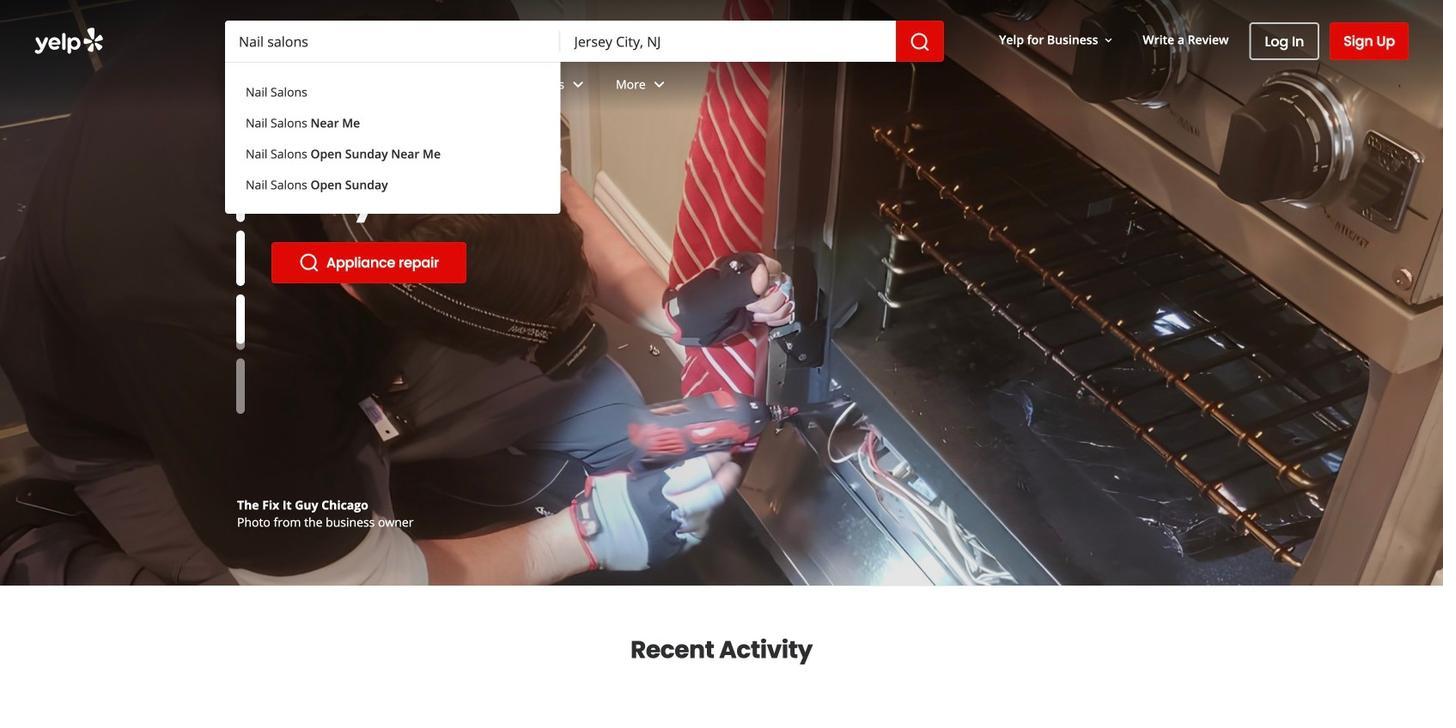 Task type: vqa. For each thing, say whether or not it's contained in the screenshot.
auto
no



Task type: describe. For each thing, give the bounding box(es) containing it.
2 24 chevron down v2 image from the left
[[568, 74, 589, 95]]

16 chevron down v2 image
[[1102, 33, 1116, 47]]

24 search v2 image
[[299, 253, 320, 273]]

search image
[[910, 32, 931, 52]]

2 select slide image from the top
[[236, 231, 245, 286]]

address, neighborhood, city, state or zip text field
[[561, 21, 897, 62]]

business categories element
[[223, 62, 1410, 112]]

none field address, neighborhood, city, state or zip
[[561, 21, 897, 62]]

1 24 chevron down v2 image from the left
[[307, 74, 328, 95]]

1 select slide image from the top
[[236, 167, 245, 222]]



Task type: locate. For each thing, give the bounding box(es) containing it.
None field
[[225, 21, 561, 62], [561, 21, 897, 62], [225, 21, 561, 62]]

24 chevron down v2 image
[[650, 74, 670, 95]]

select slide image
[[236, 167, 245, 222], [236, 231, 245, 286], [236, 290, 245, 345]]

None search field
[[0, 0, 1444, 214], [225, 21, 945, 62], [0, 0, 1444, 214], [225, 21, 945, 62]]

things to do, nail salons, plumbers text field
[[225, 21, 561, 62]]

1 vertical spatial select slide image
[[236, 231, 245, 286]]

0 horizontal spatial 24 chevron down v2 image
[[307, 74, 328, 95]]

2 vertical spatial select slide image
[[236, 290, 245, 345]]

explore banner section banner
[[0, 0, 1444, 586]]

1 horizontal spatial 24 chevron down v2 image
[[568, 74, 589, 95]]

24 chevron down v2 image
[[307, 74, 328, 95], [568, 74, 589, 95]]

3 select slide image from the top
[[236, 290, 245, 345]]

  text field
[[225, 21, 561, 62]]

0 vertical spatial select slide image
[[236, 167, 245, 222]]



